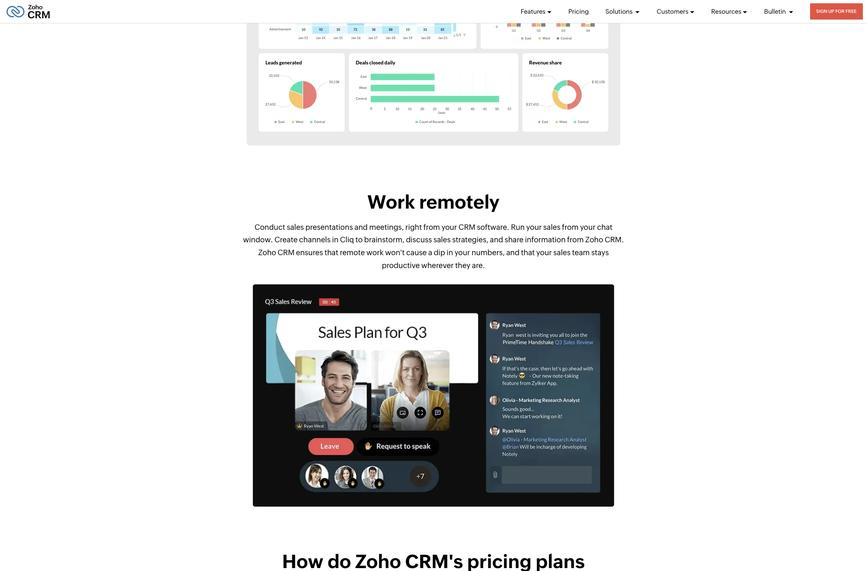 Task type: describe. For each thing, give the bounding box(es) containing it.
1 vertical spatial and
[[490, 235, 504, 244]]

meetings,
[[370, 223, 404, 231]]

sign up for free link
[[811, 3, 864, 20]]

to
[[356, 235, 363, 244]]

share
[[505, 235, 524, 244]]

remotely
[[420, 191, 500, 213]]

bulletin
[[765, 8, 788, 15]]

are.
[[472, 261, 486, 270]]

up
[[829, 9, 835, 14]]

conduct
[[255, 223, 285, 231]]

2 that from the left
[[522, 248, 535, 257]]

pricing link
[[569, 0, 589, 23]]

stays
[[592, 248, 609, 257]]

sales inside zoho crm. zoho crm ensures that remote work won't cause a dip in your numbers, and that your sales team stays productive wherever they are.
[[554, 248, 571, 257]]

1 vertical spatial zoho
[[258, 248, 276, 257]]

customers
[[657, 8, 689, 15]]

dip
[[434, 248, 446, 257]]

brainstorm,
[[365, 235, 405, 244]]

pricing
[[569, 8, 589, 15]]

run
[[511, 223, 525, 231]]

team
[[573, 248, 590, 257]]

crm inside conduct sales presentations and meetings, right from your crm software. run your sales from your chat window. create channels in cliq to brainstorm, discuss sales strategies, and share information from
[[459, 223, 476, 231]]

resources
[[712, 8, 742, 15]]

for
[[836, 9, 845, 14]]

features
[[521, 8, 546, 15]]

dashboards give you the information you need at only a glance away image
[[247, 0, 621, 145]]

your down information
[[537, 248, 552, 257]]

they
[[456, 261, 471, 270]]

right
[[406, 223, 422, 231]]

wherever
[[422, 261, 454, 270]]

channels
[[299, 235, 331, 244]]

won't
[[386, 248, 405, 257]]

ensures
[[296, 248, 323, 257]]

0 vertical spatial and
[[355, 223, 368, 231]]

features link
[[521, 0, 552, 23]]

sales up create
[[287, 223, 304, 231]]

window.
[[243, 235, 273, 244]]

presentations
[[306, 223, 353, 231]]

crm inside zoho crm. zoho crm ensures that remote work won't cause a dip in your numbers, and that your sales team stays productive wherever they are.
[[278, 248, 295, 257]]

zoho crm logo image
[[6, 2, 50, 21]]



Task type: vqa. For each thing, say whether or not it's contained in the screenshot.
CRM to the left
yes



Task type: locate. For each thing, give the bounding box(es) containing it.
zoho crm. zoho crm ensures that remote work won't cause a dip in your numbers, and that your sales team stays productive wherever they are.
[[258, 235, 625, 270]]

your
[[442, 223, 457, 231], [527, 223, 542, 231], [581, 223, 596, 231], [455, 248, 471, 257], [537, 248, 552, 257]]

free
[[846, 9, 857, 14]]

and inside zoho crm. zoho crm ensures that remote work won't cause a dip in your numbers, and that your sales team stays productive wherever they are.
[[507, 248, 520, 257]]

crm.
[[605, 235, 625, 244]]

resources link
[[712, 0, 748, 23]]

in left cliq at the left top of page
[[332, 235, 339, 244]]

a
[[429, 248, 433, 257]]

that left 'remote'
[[325, 248, 339, 257]]

0 horizontal spatial zoho
[[258, 248, 276, 257]]

solutions link
[[606, 0, 641, 23]]

sign up for free
[[817, 9, 857, 14]]

work remotely
[[368, 191, 500, 213]]

conduct sales presentations and meetings, right from your crm software. run your sales from your chat window. create channels in cliq to brainstorm, discuss sales strategies, and share information from
[[243, 223, 613, 244]]

discuss
[[406, 235, 432, 244]]

sign
[[817, 9, 828, 14]]

cause
[[407, 248, 427, 257]]

1 horizontal spatial crm
[[459, 223, 476, 231]]

0 horizontal spatial that
[[325, 248, 339, 257]]

strategies,
[[453, 235, 489, 244]]

bulletin link
[[765, 0, 794, 23]]

that
[[325, 248, 339, 257], [522, 248, 535, 257]]

your up 'they'
[[455, 248, 471, 257]]

sales up "dip"
[[434, 235, 451, 244]]

sales
[[287, 223, 304, 231], [544, 223, 561, 231], [434, 235, 451, 244], [554, 248, 571, 257]]

solutions
[[606, 8, 634, 15]]

0 vertical spatial in
[[332, 235, 339, 244]]

in right "dip"
[[447, 248, 453, 257]]

cliq
[[340, 235, 354, 244]]

0 horizontal spatial and
[[355, 223, 368, 231]]

your up the strategies,
[[442, 223, 457, 231]]

and up to
[[355, 223, 368, 231]]

1 that from the left
[[325, 248, 339, 257]]

zoho
[[586, 235, 604, 244], [258, 248, 276, 257]]

0 horizontal spatial crm
[[278, 248, 295, 257]]

remote
[[340, 248, 365, 257]]

2 horizontal spatial and
[[507, 248, 520, 257]]

0 vertical spatial crm
[[459, 223, 476, 231]]

from
[[424, 223, 440, 231], [563, 223, 579, 231], [568, 235, 584, 244]]

in inside conduct sales presentations and meetings, right from your crm software. run your sales from your chat window. create channels in cliq to brainstorm, discuss sales strategies, and share information from
[[332, 235, 339, 244]]

1 horizontal spatial and
[[490, 235, 504, 244]]

in inside zoho crm. zoho crm ensures that remote work won't cause a dip in your numbers, and that your sales team stays productive wherever they are.
[[447, 248, 453, 257]]

information
[[526, 235, 566, 244]]

in
[[332, 235, 339, 244], [447, 248, 453, 257]]

zoho up stays
[[586, 235, 604, 244]]

1 vertical spatial crm
[[278, 248, 295, 257]]

your left chat
[[581, 223, 596, 231]]

work
[[367, 248, 384, 257]]

crm
[[459, 223, 476, 231], [278, 248, 295, 257]]

create
[[275, 235, 298, 244]]

2 vertical spatial and
[[507, 248, 520, 257]]

numbers,
[[472, 248, 505, 257]]

crm up the strategies,
[[459, 223, 476, 231]]

0 horizontal spatial in
[[332, 235, 339, 244]]

crm down create
[[278, 248, 295, 257]]

1 horizontal spatial that
[[522, 248, 535, 257]]

run global sales teams successfully with remote sales office image
[[241, 272, 627, 519]]

sales left team
[[554, 248, 571, 257]]

1 horizontal spatial in
[[447, 248, 453, 257]]

1 horizontal spatial zoho
[[586, 235, 604, 244]]

and down share
[[507, 248, 520, 257]]

1 vertical spatial in
[[447, 248, 453, 257]]

zoho down window.
[[258, 248, 276, 257]]

software.
[[477, 223, 510, 231]]

work
[[368, 191, 416, 213]]

0 vertical spatial zoho
[[586, 235, 604, 244]]

and down software.
[[490, 235, 504, 244]]

productive
[[382, 261, 420, 270]]

and
[[355, 223, 368, 231], [490, 235, 504, 244], [507, 248, 520, 257]]

your right run
[[527, 223, 542, 231]]

chat
[[598, 223, 613, 231]]

that down share
[[522, 248, 535, 257]]

sales up information
[[544, 223, 561, 231]]



